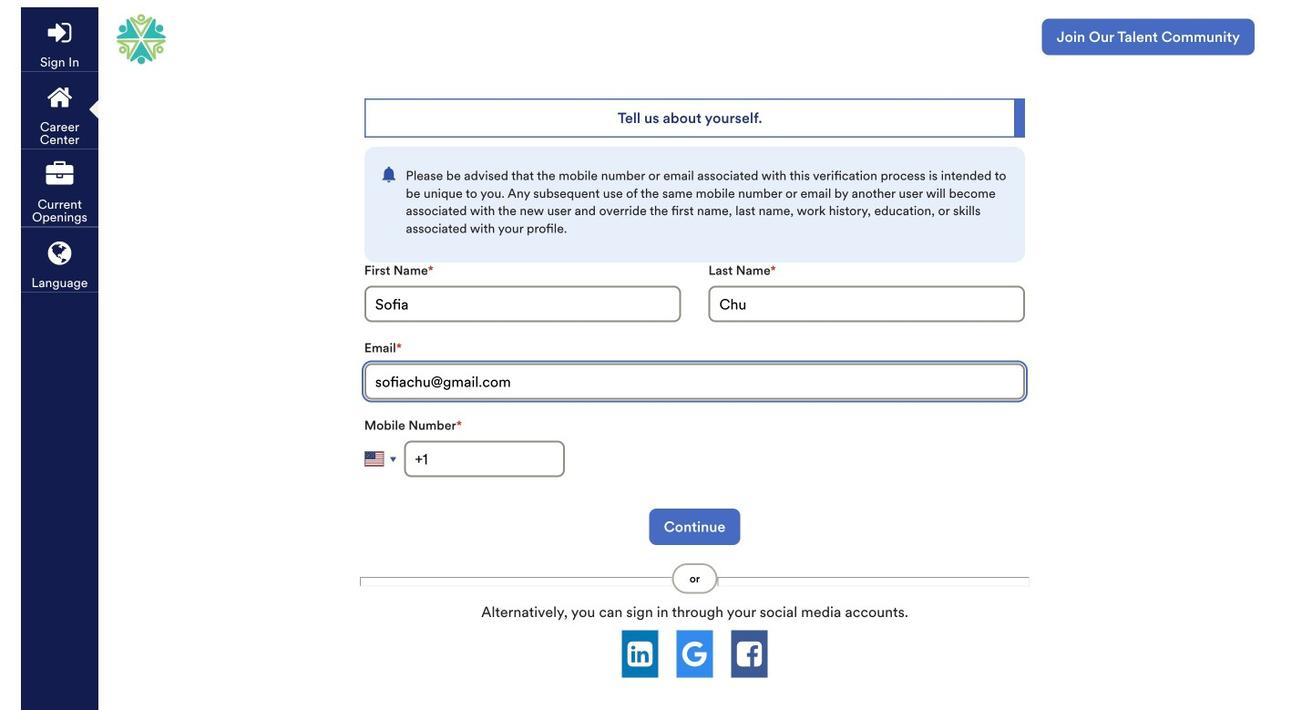 Task type: locate. For each thing, give the bounding box(es) containing it.
briefcase image
[[46, 161, 73, 189]]

globe image
[[48, 240, 71, 267]]

main content
[[7, 7, 1305, 710]]

alert
[[364, 147, 1026, 263]]

Email text field
[[364, 363, 1026, 400]]

notification image
[[379, 165, 399, 184]]



Task type: describe. For each thing, give the bounding box(es) containing it.
First Name text field
[[364, 286, 681, 322]]

logo image
[[112, 14, 166, 64]]

home image
[[47, 84, 72, 111]]

Phone Number telephone field
[[404, 441, 565, 477]]

alternatively, you can sign in through your social media accounts.,linkedin image
[[628, 639, 653, 668]]

sign in image
[[48, 19, 71, 46]]

Last Name text field
[[709, 286, 1026, 322]]

alternatively, you can sign in through your social media accounts.,facebook image
[[737, 639, 762, 668]]

alternatively, you can sign in through your social media accounts.,google image
[[682, 639, 707, 668]]



Task type: vqa. For each thing, say whether or not it's contained in the screenshot.
list
no



